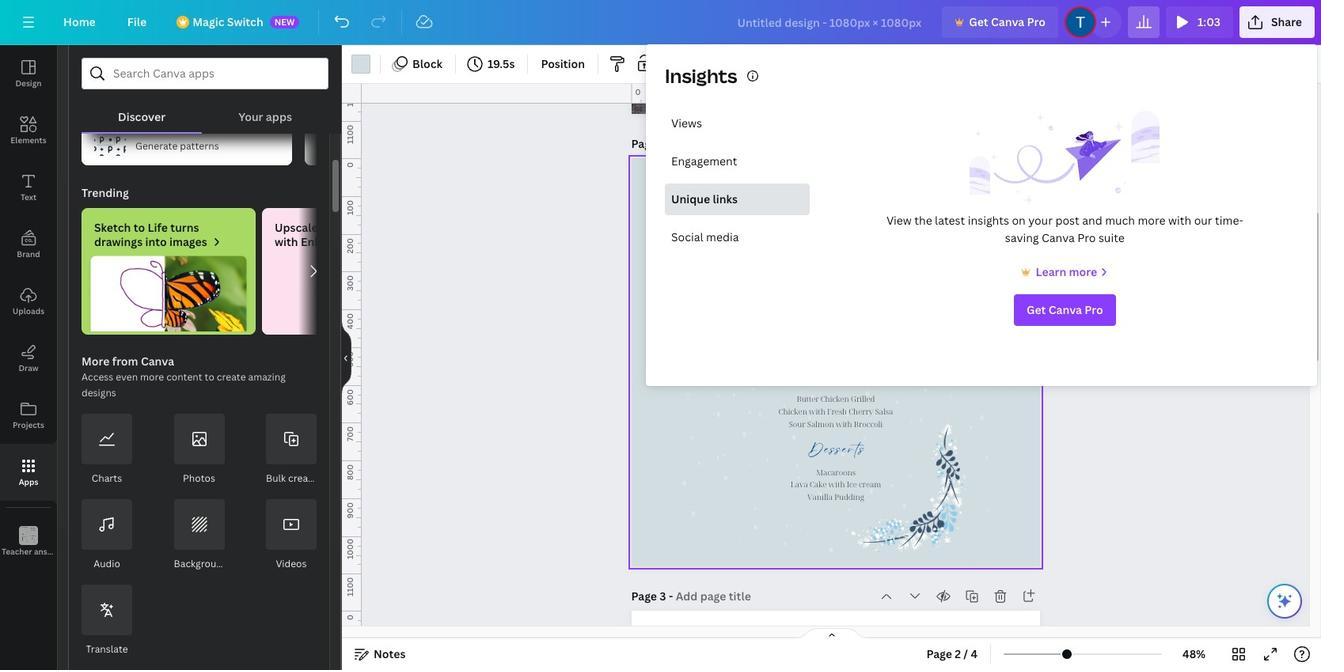Task type: vqa. For each thing, say whether or not it's contained in the screenshot.
Sketch to Life turns drawings into images
yes



Task type: locate. For each thing, give the bounding box(es) containing it.
1100 up notes button
[[345, 578, 356, 598]]

with down fresh on the right
[[836, 419, 852, 430]]

bulk
[[266, 472, 286, 485]]

more right even
[[140, 371, 164, 384]]

social media
[[672, 230, 739, 245]]

images right into at the top of page
[[169, 234, 207, 249]]

with
[[1169, 213, 1192, 228], [275, 234, 298, 249], [809, 407, 825, 417], [836, 419, 852, 430], [829, 480, 845, 490]]

1100 down #d2dde1 'icon'
[[345, 125, 356, 144]]

0 horizontal spatial get
[[970, 14, 989, 29]]

canva
[[992, 14, 1025, 29], [1042, 230, 1075, 246], [1049, 303, 1083, 318], [141, 354, 174, 369]]

projects button
[[0, 387, 57, 444]]

magic
[[193, 14, 225, 29]]

48%
[[1183, 647, 1206, 662]]

chicken up sour
[[779, 407, 807, 417]]

100
[[345, 200, 356, 215]]

apps
[[266, 109, 292, 124]]

3
[[660, 589, 667, 604]]

apps
[[19, 477, 38, 488]]

latest
[[935, 213, 966, 228]]

2 inside button
[[955, 647, 962, 662]]

to left life
[[134, 220, 145, 235]]

position
[[541, 56, 585, 71]]

1 horizontal spatial images
[[321, 220, 358, 235]]

0 vertical spatial 2
[[660, 136, 666, 151]]

0 vertical spatial 0
[[636, 86, 641, 97]]

page for page 2 / 4
[[927, 647, 953, 662]]

1 vertical spatial get canva pro
[[1027, 303, 1104, 318]]

0
[[636, 86, 641, 97], [345, 162, 356, 168], [345, 615, 356, 621]]

create right bulk at the bottom left of page
[[288, 472, 317, 485]]

2 vertical spatial page
[[927, 647, 953, 662]]

1000 down #d2dde1 'icon'
[[345, 86, 356, 107]]

#d2dde1 image
[[352, 55, 371, 74]]

teacher
[[2, 546, 32, 558]]

1 vertical spatial chicken
[[779, 407, 807, 417]]

view
[[887, 213, 912, 228]]

0 inside button
[[636, 86, 641, 97]]

1 horizontal spatial to
[[205, 371, 215, 384]]

the
[[915, 213, 933, 228]]

2 vertical spatial pro
[[1085, 303, 1104, 318]]

0 up 100
[[345, 162, 356, 168]]

on
[[1012, 213, 1026, 228]]

views
[[672, 116, 703, 131]]

charts
[[92, 472, 122, 485]]

notes
[[374, 647, 406, 662]]

get canva pro inside main menu bar
[[970, 14, 1046, 29]]

2 1100 from the top
[[345, 578, 356, 598]]

2 vertical spatial more
[[140, 371, 164, 384]]

0 vertical spatial to
[[134, 220, 145, 235]]

post
[[1056, 213, 1080, 228]]

to right content
[[205, 371, 215, 384]]

0 horizontal spatial create
[[217, 371, 246, 384]]

social
[[672, 230, 704, 245]]

1 vertical spatial 1100
[[345, 578, 356, 598]]

get
[[970, 14, 989, 29], [1027, 303, 1047, 318]]

900
[[345, 503, 356, 519]]

share
[[1272, 14, 1303, 29]]

0 vertical spatial page
[[632, 136, 657, 151]]

bulk create
[[266, 472, 317, 485]]

view the latest insights on your post and much more with our time- saving canva pro suite
[[887, 213, 1244, 246]]

side panel tab list
[[0, 45, 81, 571]]

page 2 / 4 button
[[921, 642, 985, 668]]

magic switch
[[193, 14, 263, 29]]

unique
[[672, 192, 711, 207]]

draw button
[[0, 330, 57, 387]]

1 vertical spatial create
[[288, 472, 317, 485]]

outline of half a butterfly on the left, transformed into a vibrant image on the right. illustrates the app's sketch-to-image feature. image
[[82, 256, 256, 332]]

2 1000 from the top
[[345, 539, 356, 560]]

1 vertical spatial more
[[1070, 265, 1098, 280]]

elements
[[11, 135, 47, 146]]

images inside upscale images using ai with enhancer
[[321, 220, 358, 235]]

media
[[707, 230, 739, 245]]

pudding
[[834, 492, 864, 503]]

create left amazing
[[217, 371, 246, 384]]

with left 'enhancer'
[[275, 234, 298, 249]]

chicken up fresh on the right
[[821, 394, 849, 405]]

300
[[345, 276, 356, 292]]

grilled
[[851, 394, 875, 405]]

canva inside view the latest insights on your post and much more with our time- saving canva pro suite
[[1042, 230, 1075, 246]]

with inside upscale images using ai with enhancer
[[275, 234, 298, 249]]

teacher answer keys
[[2, 546, 81, 558]]

audio
[[94, 558, 120, 571]]

notes button
[[348, 642, 412, 668]]

with inside desserts macaroons lava cake with ice cream vanilla pudding
[[829, 480, 845, 490]]

more
[[82, 354, 110, 369]]

Design title text field
[[725, 6, 936, 38]]

links
[[713, 192, 738, 207]]

images inside sketch to life turns drawings into images
[[169, 234, 207, 249]]

more right much
[[1138, 213, 1166, 228]]

1000 down 900 on the left bottom of the page
[[345, 539, 356, 560]]

1 horizontal spatial chicken
[[821, 394, 849, 405]]

text
[[20, 192, 37, 203]]

learn more button
[[1019, 263, 1112, 282]]

1 vertical spatial pro
[[1078, 230, 1097, 246]]

19.5s
[[488, 56, 515, 71]]

0 vertical spatial 1100
[[345, 125, 356, 144]]

48% button
[[1169, 642, 1220, 668]]

images up 200
[[321, 220, 358, 235]]

ai
[[392, 220, 404, 235]]

more right learn
[[1070, 265, 1098, 280]]

0 horizontal spatial chicken
[[779, 407, 807, 417]]

0 vertical spatial pro
[[1028, 14, 1046, 29]]

much
[[1106, 213, 1136, 228]]

create
[[217, 371, 246, 384], [288, 472, 317, 485]]

patterns
[[180, 139, 219, 153]]

1 horizontal spatial create
[[288, 472, 317, 485]]

0 vertical spatial create
[[217, 371, 246, 384]]

0 up page 2
[[636, 86, 641, 97]]

sour
[[789, 419, 806, 430]]

with down macaroons
[[829, 480, 845, 490]]

page for page 3 -
[[632, 589, 657, 604]]

1 vertical spatial to
[[205, 371, 215, 384]]

1 vertical spatial get
[[1027, 303, 1047, 318]]

1 horizontal spatial 2
[[955, 647, 962, 662]]

patternedai image
[[94, 124, 126, 156]]

page inside button
[[927, 647, 953, 662]]

0 vertical spatial 1000
[[345, 86, 356, 107]]

1 vertical spatial page
[[632, 589, 657, 604]]

chicken
[[821, 394, 849, 405], [779, 407, 807, 417]]

patternedai generate patterns
[[135, 122, 219, 153]]

from
[[112, 354, 138, 369]]

main menu bar
[[0, 0, 1322, 45]]

0 vertical spatial get
[[970, 14, 989, 29]]

0 vertical spatial more
[[1138, 213, 1166, 228]]

saving
[[1006, 230, 1040, 246]]

uploads button
[[0, 273, 57, 330]]

discover
[[118, 109, 166, 124]]

create inside more from canva element
[[288, 472, 317, 485]]

more inside more from canva access even more content to create amazing designs
[[140, 371, 164, 384]]

0 horizontal spatial to
[[134, 220, 145, 235]]

0 vertical spatial get canva pro
[[970, 14, 1046, 29]]

1 horizontal spatial more
[[1070, 265, 1098, 280]]

drawings
[[94, 234, 143, 249]]

your
[[1029, 213, 1053, 228]]

brand
[[17, 249, 40, 260]]

with left our
[[1169, 213, 1192, 228]]

0 up notes button
[[345, 615, 356, 621]]

1 vertical spatial 2
[[955, 647, 962, 662]]

vanilla
[[808, 492, 833, 503]]

0 horizontal spatial 2
[[660, 136, 666, 151]]

hide image
[[341, 320, 352, 396]]

trending
[[82, 185, 129, 200]]

0 horizontal spatial more
[[140, 371, 164, 384]]

1 horizontal spatial get
[[1027, 303, 1047, 318]]

2 horizontal spatial more
[[1138, 213, 1166, 228]]

macaroons
[[816, 467, 856, 478]]

0 horizontal spatial images
[[169, 234, 207, 249]]

images
[[321, 220, 358, 235], [169, 234, 207, 249]]

switch
[[227, 14, 263, 29]]

2
[[660, 136, 666, 151], [955, 647, 962, 662]]

0 vertical spatial chicken
[[821, 394, 849, 405]]

learn
[[1036, 265, 1067, 280]]

1 vertical spatial 1000
[[345, 539, 356, 560]]

engagement button
[[665, 146, 810, 177]]

entrees butter chicken grilled chicken with fresh cherry salsa sour salmon with broccoli
[[779, 376, 893, 430]]



Task type: describe. For each thing, give the bounding box(es) containing it.
desserts
[[808, 449, 866, 467]]

block
[[413, 56, 443, 71]]

content
[[166, 371, 202, 384]]

translate
[[86, 643, 128, 657]]

position button
[[535, 51, 592, 77]]

canva inside main menu bar
[[992, 14, 1025, 29]]

canva assistant image
[[1276, 592, 1295, 611]]

background
[[174, 558, 228, 571]]

answer
[[34, 546, 61, 558]]

our
[[1195, 213, 1213, 228]]

new
[[275, 16, 295, 28]]

draw
[[19, 363, 38, 374]]

keys
[[63, 546, 81, 558]]

page 3 -
[[632, 589, 676, 604]]

1:03 button
[[1167, 6, 1234, 38]]

to inside more from canva access even more content to create amazing designs
[[205, 371, 215, 384]]

discover button
[[82, 89, 202, 132]]

page 2
[[632, 136, 666, 151]]

19.5s button
[[462, 51, 521, 77]]

to inside sketch to life turns drawings into images
[[134, 220, 145, 235]]

salmon
[[807, 419, 834, 430]]

file button
[[115, 6, 159, 38]]

enhancer
[[301, 234, 352, 249]]

using
[[361, 220, 390, 235]]

4
[[971, 647, 978, 662]]

turns
[[171, 220, 199, 235]]

projects
[[13, 420, 44, 431]]

sketch
[[94, 220, 131, 235]]

access
[[82, 371, 113, 384]]

800
[[345, 465, 356, 481]]

life
[[148, 220, 168, 235]]

unique links button
[[665, 184, 810, 215]]

salsa
[[875, 407, 893, 417]]

design
[[15, 78, 42, 89]]

-
[[669, 589, 673, 604]]

fresh
[[827, 407, 847, 417]]

amazing
[[248, 371, 286, 384]]

with up salmon on the bottom of the page
[[809, 407, 825, 417]]

1 vertical spatial get canva pro button
[[1015, 295, 1116, 326]]

suite
[[1099, 230, 1125, 246]]

pro inside view the latest insights on your post and much more with our time- saving canva pro suite
[[1078, 230, 1097, 246]]

500
[[345, 352, 356, 367]]

1 1000 from the top
[[345, 86, 356, 107]]

generate
[[135, 139, 178, 153]]

apps button
[[0, 444, 57, 501]]

elements button
[[0, 102, 57, 159]]

cream
[[859, 480, 881, 490]]

home
[[63, 14, 96, 29]]

more from canva element
[[82, 414, 317, 658]]

show pages image
[[794, 628, 870, 641]]

1 1100 from the top
[[345, 125, 356, 144]]

designs
[[82, 386, 116, 400]]

sketch to life turns drawings into images
[[94, 220, 207, 249]]

0 vertical spatial get canva pro button
[[943, 6, 1059, 38]]

2 for page 2 / 4
[[955, 647, 962, 662]]

Page title text field
[[676, 589, 753, 605]]

learn more
[[1036, 265, 1098, 280]]

butter
[[797, 394, 819, 405]]

videos
[[276, 558, 307, 571]]

unique links
[[672, 192, 738, 207]]

block button
[[387, 51, 449, 77]]

canva inside more from canva access even more content to create amazing designs
[[141, 354, 174, 369]]

more inside view the latest insights on your post and much more with our time- saving canva pro suite
[[1138, 213, 1166, 228]]

into
[[145, 234, 167, 249]]

get inside main menu bar
[[970, 14, 989, 29]]

page for page 2
[[632, 136, 657, 151]]

cake
[[810, 480, 827, 490]]

400
[[345, 314, 356, 330]]

your apps button
[[202, 89, 329, 132]]

upscale
[[275, 220, 318, 235]]

photos
[[183, 472, 215, 485]]

Search Canva apps search field
[[113, 59, 297, 89]]

with inside view the latest insights on your post and much more with our time- saving canva pro suite
[[1169, 213, 1192, 228]]

1 vertical spatial 0
[[345, 162, 356, 168]]

broccoli
[[854, 419, 883, 430]]

text button
[[0, 159, 57, 216]]

create inside more from canva access even more content to create amazing designs
[[217, 371, 246, 384]]

2 for page 2
[[660, 136, 666, 151]]

/
[[964, 647, 969, 662]]

file
[[127, 14, 147, 29]]

entrees
[[810, 376, 863, 394]]

600
[[345, 389, 356, 406]]

views button
[[665, 108, 810, 139]]

patternedai
[[135, 122, 201, 137]]

more inside button
[[1070, 265, 1098, 280]]

even
[[116, 371, 138, 384]]

insights
[[968, 213, 1010, 228]]

0 button
[[362, 84, 1310, 104]]

cherry
[[849, 407, 873, 417]]

page 2 / 4
[[927, 647, 978, 662]]

and
[[1083, 213, 1103, 228]]

a picture of a dog's face vertically divided into two parts. face's left side is blurry and right side is clear. image
[[262, 256, 436, 335]]

more from canva access even more content to create amazing designs
[[82, 354, 286, 400]]

2 vertical spatial 0
[[345, 615, 356, 621]]

pro inside main menu bar
[[1028, 14, 1046, 29]]

home link
[[51, 6, 108, 38]]

time-
[[1216, 213, 1244, 228]]

lava
[[791, 480, 808, 490]]



